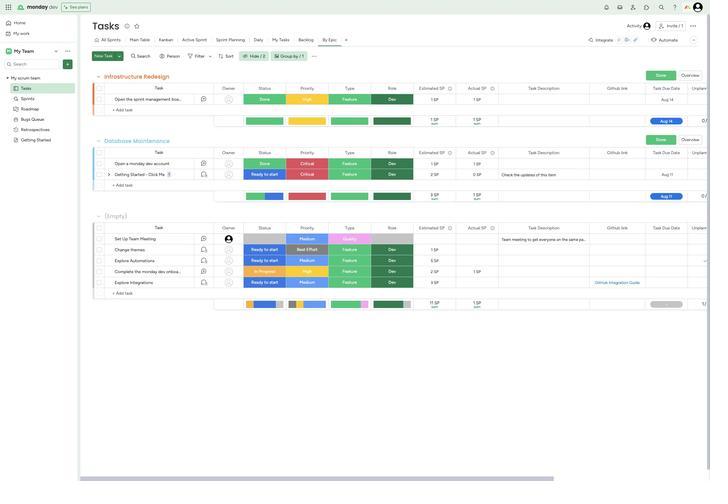 Task type: locate. For each thing, give the bounding box(es) containing it.
1 vertical spatial actual sp field
[[467, 149, 488, 156]]

Task Description field
[[527, 85, 561, 92], [527, 149, 561, 156], [527, 225, 561, 231]]

column information image for estimated sp
[[448, 86, 453, 91]]

1 vertical spatial type
[[345, 150, 354, 155]]

3 type from the top
[[345, 225, 354, 231]]

3 sp
[[431, 280, 439, 285]]

Actual SP field
[[467, 85, 488, 92], [467, 149, 488, 156], [467, 225, 488, 231]]

tasks up group
[[279, 37, 289, 42]]

2 vertical spatial github link
[[607, 225, 628, 231]]

my inside the workspace selection element
[[14, 48, 21, 54]]

all
[[101, 37, 106, 42]]

dev
[[389, 97, 396, 102], [389, 161, 396, 166], [389, 172, 396, 177], [389, 247, 396, 252], [389, 258, 396, 263], [389, 269, 396, 274], [389, 280, 396, 285]]

3 actual sp from the top
[[468, 225, 486, 231]]

0 vertical spatial type
[[345, 86, 354, 91]]

started
[[37, 137, 51, 143], [130, 172, 145, 177]]

aug
[[661, 97, 669, 102], [662, 172, 669, 177]]

options image
[[65, 61, 71, 67]]

task due date field for (empty)
[[652, 225, 682, 231]]

2 vertical spatial status field
[[257, 225, 273, 231]]

integrations
[[130, 280, 153, 285]]

0 vertical spatial task description field
[[527, 85, 561, 92]]

1 vertical spatial status
[[259, 150, 271, 155]]

0 vertical spatial 0
[[702, 118, 705, 124]]

1 horizontal spatial column information image
[[490, 86, 495, 91]]

0 horizontal spatial column information image
[[448, 86, 453, 91]]

sp inside 11 sp sum
[[435, 300, 440, 306]]

1 horizontal spatial 5
[[707, 301, 710, 307]]

2 overview from the top
[[682, 137, 700, 142]]

2 vertical spatial owner
[[222, 225, 235, 231]]

1 actual from the top
[[468, 86, 480, 91]]

Type field
[[344, 85, 356, 92], [344, 149, 356, 156], [344, 225, 356, 231]]

column information image
[[448, 86, 453, 91], [490, 86, 495, 91]]

by
[[323, 37, 328, 42]]

2 sp up '3 sp sum'
[[431, 172, 439, 177]]

2 done from the top
[[260, 161, 270, 166]]

0 vertical spatial date
[[671, 86, 680, 91]]

this
[[541, 173, 547, 177]]

redesign
[[144, 73, 170, 80]]

2 vertical spatial task due date
[[653, 225, 680, 231]]

see plans
[[70, 5, 88, 10]]

1 vertical spatial unplanned
[[692, 150, 710, 155]]

actual sp for 1st actual sp field from the top
[[468, 86, 486, 91]]

open left "sprint"
[[115, 97, 125, 102]]

monday for complete
[[142, 269, 157, 274]]

1 vertical spatial task description
[[528, 150, 560, 155]]

2 vertical spatial + add task text field
[[107, 290, 211, 297]]

open left a
[[115, 161, 125, 166]]

1 horizontal spatial sprints
[[107, 37, 121, 42]]

1 role field from the top
[[387, 85, 398, 92]]

management
[[146, 97, 171, 102]]

tasks inside list box
[[21, 86, 31, 91]]

2 estimated sp from the top
[[419, 150, 445, 155]]

3 unplanned from the top
[[692, 225, 710, 231]]

2 owner field from the top
[[221, 149, 237, 156]]

Estimated SP field
[[418, 85, 446, 92], [418, 149, 446, 156], [418, 225, 446, 231]]

getting
[[21, 137, 36, 143], [115, 172, 129, 177]]

0 horizontal spatial 11
[[430, 300, 433, 306]]

1 vertical spatial getting
[[115, 172, 129, 177]]

github link for second github link field from the top
[[607, 150, 628, 155]]

1 unplanned from the top
[[692, 86, 710, 91]]

open for open a monday dev account
[[115, 161, 125, 166]]

0 vertical spatial description
[[538, 86, 560, 91]]

team up search in workspace field at left
[[22, 48, 34, 54]]

sprints up 'roadmap'
[[21, 96, 34, 101]]

3 link from the top
[[621, 225, 628, 231]]

in
[[254, 269, 258, 274]]

open a monday dev account
[[115, 161, 169, 166]]

new task button
[[92, 51, 115, 61]]

my inside 'my work' 'button'
[[13, 31, 19, 36]]

my work button
[[4, 29, 65, 38]]

0 vertical spatial priority field
[[299, 85, 316, 92]]

1 2 sp from the top
[[431, 172, 439, 177]]

3 owner field from the top
[[221, 225, 237, 231]]

Unplanned field
[[691, 85, 710, 92], [691, 149, 710, 156], [691, 225, 710, 231]]

0 vertical spatial due
[[663, 86, 670, 91]]

Github link field
[[606, 85, 629, 92], [606, 149, 629, 156], [606, 225, 629, 231]]

monday right a
[[129, 161, 145, 166]]

dev for complete
[[158, 269, 165, 274]]

the
[[126, 97, 133, 102], [514, 173, 520, 177], [562, 237, 568, 242], [135, 269, 141, 274]]

0
[[702, 118, 705, 124], [473, 172, 476, 177], [702, 193, 705, 199]]

2 vertical spatial monday
[[142, 269, 157, 274]]

0 vertical spatial actual sp field
[[467, 85, 488, 92]]

1 vertical spatial monday
[[129, 161, 145, 166]]

new
[[94, 53, 103, 59]]

1 task description from the top
[[528, 86, 560, 91]]

person
[[167, 54, 180, 59]]

main table
[[130, 37, 150, 42]]

integrate
[[596, 37, 613, 43]]

1 description from the top
[[538, 86, 560, 91]]

public board image
[[13, 85, 19, 91], [13, 137, 19, 143]]

overview button for maintenance
[[679, 135, 702, 145]]

monday dev
[[27, 4, 58, 11]]

caret down image
[[6, 76, 9, 80]]

1 vertical spatial priority field
[[299, 149, 316, 156]]

2 2 sp from the top
[[431, 269, 439, 274]]

1 task due date from the top
[[653, 86, 680, 91]]

task due date field for infrastructure redesign
[[652, 85, 682, 92]]

getting down the retrospectives
[[21, 137, 36, 143]]

0 vertical spatial priority
[[301, 86, 314, 91]]

1 vertical spatial owner
[[222, 150, 235, 155]]

1 vertical spatial status field
[[257, 149, 273, 156]]

flow
[[189, 269, 197, 274]]

sum inside '3 sp sum'
[[431, 197, 438, 201]]

1 vertical spatial sprints
[[21, 96, 34, 101]]

3 github link from the top
[[607, 225, 628, 231]]

1 github link from the top
[[607, 86, 628, 91]]

dev up - at top left
[[146, 161, 153, 166]]

0 vertical spatial done
[[260, 97, 270, 102]]

due for (empty)
[[663, 225, 670, 231]]

3 role from the top
[[388, 225, 396, 231]]

3 status field from the top
[[257, 225, 273, 231]]

new task
[[94, 53, 113, 59]]

0 vertical spatial getting
[[21, 137, 36, 143]]

0 vertical spatial role
[[388, 86, 396, 91]]

1 role from the top
[[388, 86, 396, 91]]

1 owner field from the top
[[221, 85, 237, 92]]

/ for hide / 2
[[260, 54, 262, 59]]

2 start from the top
[[269, 247, 278, 252]]

tasks
[[92, 19, 119, 33], [279, 37, 289, 42], [21, 86, 31, 91]]

1 vertical spatial medium
[[300, 258, 315, 263]]

filter button
[[185, 51, 214, 61]]

my right caret down icon
[[11, 75, 17, 81]]

0 horizontal spatial team
[[22, 48, 34, 54]]

active sprint
[[182, 37, 207, 42]]

0 vertical spatial status field
[[257, 85, 273, 92]]

2 estimated from the top
[[419, 150, 439, 155]]

option
[[0, 73, 77, 74]]

1 vertical spatial 5
[[707, 301, 710, 307]]

0 vertical spatial github link field
[[606, 85, 629, 92]]

sprint left planning
[[216, 37, 228, 42]]

my right workspace image
[[14, 48, 21, 54]]

2 role from the top
[[388, 150, 396, 155]]

link for first github link field from the bottom of the page
[[621, 225, 628, 231]]

0 vertical spatial dev
[[49, 4, 58, 11]]

3 inside '3 sp sum'
[[431, 192, 433, 198]]

public board image left the getting started
[[13, 137, 19, 143]]

2 medium from the top
[[300, 258, 315, 263]]

the right check
[[514, 173, 520, 177]]

my left the work
[[13, 31, 19, 36]]

1 vertical spatial 11
[[430, 300, 433, 306]]

2 vertical spatial priority
[[301, 225, 314, 231]]

started inside list box
[[37, 137, 51, 143]]

my for my team
[[14, 48, 21, 54]]

the for open the sprint management board
[[126, 97, 133, 102]]

1 vertical spatial owner field
[[221, 149, 237, 156]]

high
[[303, 97, 312, 102], [303, 269, 312, 274]]

Status field
[[257, 85, 273, 92], [257, 149, 273, 156], [257, 225, 273, 231]]

2 overview button from the top
[[679, 135, 702, 145]]

1 horizontal spatial sprint
[[216, 37, 228, 42]]

0 horizontal spatial getting
[[21, 137, 36, 143]]

1 vertical spatial high
[[303, 269, 312, 274]]

3 for 3 sp
[[431, 280, 433, 285]]

1 vertical spatial github link field
[[606, 149, 629, 156]]

due
[[663, 86, 670, 91], [663, 150, 670, 155], [663, 225, 670, 231]]

0 for 0 / 2
[[702, 193, 705, 199]]

open for open the sprint management board
[[115, 97, 125, 102]]

automate
[[659, 37, 678, 43]]

dev left 'see'
[[49, 4, 58, 11]]

3 priority from the top
[[301, 225, 314, 231]]

the left "sprint"
[[126, 97, 133, 102]]

1 vertical spatial role
[[388, 150, 396, 155]]

started down the retrospectives
[[37, 137, 51, 143]]

2 horizontal spatial team
[[502, 237, 511, 242]]

2 horizontal spatial dev
[[158, 269, 165, 274]]

tasks up all
[[92, 19, 119, 33]]

tasks down my scrum team
[[21, 86, 31, 91]]

2 vertical spatial link
[[621, 225, 628, 231]]

2 actual sp field from the top
[[467, 149, 488, 156]]

1 column information image from the left
[[448, 86, 453, 91]]

2 vertical spatial date
[[671, 225, 680, 231]]

2 actual sp from the top
[[468, 150, 486, 155]]

unplanned for first unplanned field from the top
[[692, 86, 710, 91]]

team right up at the left of the page
[[129, 236, 139, 242]]

sum
[[431, 121, 438, 126], [474, 121, 481, 126], [431, 197, 438, 201], [474, 197, 481, 201], [431, 305, 438, 309], [474, 305, 481, 309]]

feature
[[343, 97, 357, 102], [343, 161, 357, 166], [343, 172, 357, 177], [343, 247, 357, 252], [343, 258, 357, 263], [343, 269, 357, 274], [343, 280, 357, 285]]

1 vertical spatial description
[[538, 150, 560, 155]]

1 critical from the top
[[301, 161, 314, 166]]

2 vertical spatial task due date field
[[652, 225, 682, 231]]

2 sp
[[431, 172, 439, 177], [431, 269, 439, 274]]

infrastructure
[[104, 73, 142, 80]]

aug 14
[[661, 97, 674, 102]]

sprint right the active
[[196, 37, 207, 42]]

2 github link from the top
[[607, 150, 628, 155]]

3 github from the top
[[607, 225, 620, 231]]

1 vertical spatial overview button
[[679, 135, 702, 145]]

open the sprint management board
[[115, 97, 183, 102]]

of
[[536, 173, 540, 177]]

11
[[670, 172, 673, 177], [430, 300, 433, 306]]

workspace image
[[6, 48, 12, 54]]

2 column information image from the left
[[490, 86, 495, 91]]

0 vertical spatial link
[[621, 86, 628, 91]]

1 vertical spatial done
[[260, 161, 270, 166]]

Owner field
[[221, 85, 237, 92], [221, 149, 237, 156], [221, 225, 237, 231]]

4 ready to start from the top
[[251, 280, 278, 285]]

tasks inside button
[[279, 37, 289, 42]]

2 type from the top
[[345, 150, 354, 155]]

6 feature from the top
[[343, 269, 357, 274]]

1 unplanned field from the top
[[691, 85, 710, 92]]

owner for database maintenance
[[222, 150, 235, 155]]

priority for third priority field from the top of the page
[[301, 225, 314, 231]]

started for getting started - click me
[[130, 172, 145, 177]]

collapse board header image
[[692, 38, 697, 42]]

monday up home 'button' at top
[[27, 4, 48, 11]]

0 vertical spatial role field
[[387, 85, 398, 92]]

3 github link field from the top
[[606, 225, 629, 231]]

2 vertical spatial actual
[[468, 225, 480, 231]]

2 vertical spatial github
[[607, 225, 620, 231]]

2 ready to start from the top
[[251, 247, 278, 252]]

angle down image
[[118, 54, 121, 58]]

show board description image
[[124, 23, 131, 29]]

2 critical from the top
[[301, 172, 314, 177]]

my inside my tasks button
[[272, 37, 278, 42]]

2 public board image from the top
[[13, 137, 19, 143]]

0 vertical spatial estimated sp field
[[418, 85, 446, 92]]

actual
[[468, 86, 480, 91], [468, 150, 480, 155], [468, 225, 480, 231]]

1 vertical spatial critical
[[301, 172, 314, 177]]

7 feature from the top
[[343, 280, 357, 285]]

ready to start
[[251, 172, 278, 177], [251, 247, 278, 252], [251, 258, 278, 263], [251, 280, 278, 285]]

started left - at top left
[[130, 172, 145, 177]]

overview for database maintenance
[[682, 137, 700, 142]]

date for (empty)
[[671, 225, 680, 231]]

+ add task text field down me
[[107, 182, 211, 189]]

3 actual sp field from the top
[[467, 225, 488, 231]]

column information image
[[448, 150, 453, 155], [490, 150, 495, 155], [448, 226, 453, 231], [490, 226, 495, 231]]

main
[[130, 37, 139, 42]]

1 / 5
[[702, 301, 710, 307]]

2
[[263, 54, 265, 59], [431, 172, 433, 177], [708, 193, 710, 199], [431, 269, 433, 274]]

1 vertical spatial dev
[[146, 161, 153, 166]]

0 / 2
[[702, 193, 710, 199]]

1 horizontal spatial tasks
[[92, 19, 119, 33]]

0 vertical spatial owner field
[[221, 85, 237, 92]]

3 task due date field from the top
[[652, 225, 682, 231]]

sprints right all
[[107, 37, 121, 42]]

apps image
[[644, 4, 650, 10]]

3 start from the top
[[269, 258, 278, 263]]

1 due from the top
[[663, 86, 670, 91]]

1 horizontal spatial getting
[[115, 172, 129, 177]]

0 vertical spatial status
[[259, 86, 271, 91]]

2 vertical spatial tasks
[[21, 86, 31, 91]]

+ add task text field down integrations
[[107, 290, 211, 297]]

actual sp for second actual sp field from the bottom of the page
[[468, 150, 486, 155]]

team
[[22, 48, 34, 54], [129, 236, 139, 242], [502, 237, 511, 242]]

1 vertical spatial priority
[[301, 150, 314, 155]]

group
[[280, 54, 293, 59]]

github integration guide link
[[594, 280, 641, 285]]

1 estimated sp from the top
[[419, 86, 445, 91]]

list box containing my scrum team
[[0, 72, 77, 227]]

all sprints button
[[92, 35, 125, 45]]

2 vertical spatial role
[[388, 225, 396, 231]]

sort button
[[216, 51, 237, 61]]

0 vertical spatial owner
[[222, 86, 235, 91]]

1 button
[[167, 169, 171, 180], [194, 169, 214, 180], [194, 244, 214, 255], [194, 255, 214, 266], [194, 277, 214, 288]]

workspace selection element
[[6, 48, 35, 55]]

1 done from the top
[[260, 97, 270, 102]]

11 sp sum
[[430, 300, 440, 309]]

add to favorites image
[[134, 23, 140, 29]]

type
[[345, 86, 354, 91], [345, 150, 354, 155], [345, 225, 354, 231]]

best
[[297, 247, 305, 252]]

2 open from the top
[[115, 161, 125, 166]]

scrum
[[18, 75, 30, 81]]

team inside the workspace selection element
[[22, 48, 34, 54]]

1 vertical spatial 2 sp
[[431, 269, 439, 274]]

0 horizontal spatial sprint
[[196, 37, 207, 42]]

role for 1st role field from the bottom of the page
[[388, 225, 396, 231]]

team left "meeting"
[[502, 237, 511, 242]]

backlog button
[[294, 35, 318, 45]]

0 vertical spatial github link
[[607, 86, 628, 91]]

1 sp sum
[[431, 117, 439, 126], [473, 117, 481, 126], [473, 192, 481, 201], [473, 300, 481, 309]]

monday
[[27, 4, 48, 11], [129, 161, 145, 166], [142, 269, 157, 274]]

2 vertical spatial type field
[[344, 225, 356, 231]]

3
[[431, 192, 433, 198], [431, 280, 433, 285]]

1 vertical spatial task due date field
[[652, 149, 682, 156]]

monday down automations
[[142, 269, 157, 274]]

1 status from the top
[[259, 86, 271, 91]]

2 unplanned from the top
[[692, 150, 710, 155]]

filter
[[195, 54, 205, 59]]

select product image
[[5, 4, 12, 10]]

my right the daily
[[272, 37, 278, 42]]

public board image down scrum
[[13, 85, 19, 91]]

1 status field from the top
[[257, 85, 273, 92]]

0 vertical spatial explore
[[115, 258, 129, 263]]

dev left onboarding on the left of page
[[158, 269, 165, 274]]

0 vertical spatial unplanned field
[[691, 85, 710, 92]]

database maintenance
[[104, 137, 170, 145]]

the right on
[[562, 237, 568, 242]]

dev for open
[[146, 161, 153, 166]]

Role field
[[387, 85, 398, 92], [387, 149, 398, 156], [387, 225, 398, 231]]

explore down complete at the bottom of page
[[115, 280, 129, 285]]

0 vertical spatial overview
[[682, 73, 700, 78]]

medium
[[300, 236, 315, 242], [300, 258, 315, 263], [300, 280, 315, 285]]

maria williams image
[[693, 2, 703, 12]]

(Empty) field
[[103, 212, 129, 220]]

2 vertical spatial due
[[663, 225, 670, 231]]

the for complete the monday dev onboarding flow
[[135, 269, 141, 274]]

1 ready from the top
[[251, 172, 263, 177]]

onboarding
[[166, 269, 188, 274]]

list box
[[0, 72, 77, 227]]

explore for explore automations
[[115, 258, 129, 263]]

1 vertical spatial due
[[663, 150, 670, 155]]

2 vertical spatial description
[[538, 225, 560, 231]]

Task Due Date field
[[652, 85, 682, 92], [652, 149, 682, 156], [652, 225, 682, 231]]

1 github from the top
[[607, 86, 620, 91]]

0 vertical spatial tasks
[[92, 19, 119, 33]]

3 + add task text field from the top
[[107, 290, 211, 297]]

monday for open
[[129, 161, 145, 166]]

0 vertical spatial unplanned
[[692, 86, 710, 91]]

invite / 1 button
[[656, 21, 686, 31]]

+ add task text field down management
[[107, 107, 211, 114]]

0 horizontal spatial dev
[[49, 4, 58, 11]]

1 public board image from the top
[[13, 85, 19, 91]]

github integration guide
[[595, 280, 640, 285]]

sprint
[[196, 37, 207, 42], [216, 37, 228, 42]]

my for my scrum team
[[11, 75, 17, 81]]

1 feature from the top
[[343, 97, 357, 102]]

1 open from the top
[[115, 97, 125, 102]]

see plans button
[[61, 3, 91, 12]]

explore automations
[[115, 258, 154, 263]]

1 vertical spatial actual
[[468, 150, 480, 155]]

automations
[[130, 258, 154, 263]]

1 vertical spatial github link
[[607, 150, 628, 155]]

Priority field
[[299, 85, 316, 92], [299, 149, 316, 156], [299, 225, 316, 231]]

menu image
[[311, 53, 317, 59]]

explore down the change
[[115, 258, 129, 263]]

unplanned for second unplanned field from the bottom of the page
[[692, 150, 710, 155]]

0 horizontal spatial 5
[[431, 258, 433, 263]]

2 vertical spatial task description field
[[527, 225, 561, 231]]

1 overview from the top
[[682, 73, 700, 78]]

0 vertical spatial actual sp
[[468, 86, 486, 91]]

getting for getting started - click me
[[115, 172, 129, 177]]

actual sp
[[468, 86, 486, 91], [468, 150, 486, 155], [468, 225, 486, 231]]

/ inside button
[[679, 23, 680, 29]]

public board image for tasks
[[13, 85, 19, 91]]

to
[[264, 172, 268, 177], [528, 237, 531, 242], [264, 247, 268, 252], [264, 258, 268, 263], [264, 280, 268, 285]]

getting down a
[[115, 172, 129, 177]]

0 vertical spatial 2 sp
[[431, 172, 439, 177]]

3 due from the top
[[663, 225, 670, 231]]

2 vertical spatial actual sp field
[[467, 225, 488, 231]]

1 link from the top
[[621, 86, 628, 91]]

ready
[[251, 172, 263, 177], [251, 247, 263, 252], [251, 258, 263, 263], [251, 280, 263, 285]]

description
[[538, 86, 560, 91], [538, 150, 560, 155], [538, 225, 560, 231]]

2 link from the top
[[621, 150, 628, 155]]

roadmap
[[21, 106, 39, 112]]

github link for first github link field from the bottom of the page
[[607, 225, 628, 231]]

options image
[[690, 22, 697, 29]]

2 owner from the top
[[222, 150, 235, 155]]

0 vertical spatial task due date field
[[652, 85, 682, 92]]

+ Add task text field
[[107, 107, 211, 114], [107, 182, 211, 189], [107, 290, 211, 297]]

2 vertical spatial actual sp
[[468, 225, 486, 231]]

0 horizontal spatial started
[[37, 137, 51, 143]]

1 vertical spatial estimated sp
[[419, 150, 445, 155]]

main table button
[[125, 35, 154, 45]]

1 vertical spatial actual sp
[[468, 150, 486, 155]]

0 vertical spatial estimated sp
[[419, 86, 445, 91]]

my scrum team
[[11, 75, 40, 81]]

the down the explore automations
[[135, 269, 141, 274]]

my for my tasks
[[272, 37, 278, 42]]

2 sp up 3 sp
[[431, 269, 439, 274]]

my
[[13, 31, 19, 36], [272, 37, 278, 42], [14, 48, 21, 54], [11, 75, 17, 81]]

estimated for 1st estimated sp field from the bottom
[[419, 225, 439, 231]]

4 start from the top
[[269, 280, 278, 285]]

quality
[[343, 236, 357, 242]]

github link
[[607, 86, 628, 91], [607, 150, 628, 155], [607, 225, 628, 231]]

updates
[[521, 173, 535, 177]]

role for second role field
[[388, 150, 396, 155]]

bugs
[[21, 117, 30, 122]]



Task type: vqa. For each thing, say whether or not it's contained in the screenshot.
1.9K
no



Task type: describe. For each thing, give the bounding box(es) containing it.
3 ready from the top
[[251, 258, 263, 263]]

0 vertical spatial monday
[[27, 4, 48, 11]]

retrospectives
[[21, 127, 50, 132]]

bugs queue
[[21, 117, 44, 122]]

3 priority field from the top
[[299, 225, 316, 231]]

1 button for explore integrations
[[194, 277, 214, 288]]

task due date for infrastructure redesign
[[653, 86, 680, 91]]

4 ready from the top
[[251, 280, 263, 285]]

task inside button
[[104, 53, 113, 59]]

my for my work
[[13, 31, 19, 36]]

sprint
[[134, 97, 145, 102]]

1 ready to start from the top
[[251, 172, 278, 177]]

2 feature from the top
[[343, 161, 357, 166]]

1 button for explore automations
[[194, 255, 214, 266]]

sum inside 11 sp sum
[[431, 305, 438, 309]]

public board image for getting started
[[13, 137, 19, 143]]

2 priority field from the top
[[299, 149, 316, 156]]

me
[[159, 172, 165, 177]]

in progress
[[254, 269, 275, 274]]

Database Maintenance field
[[103, 137, 171, 145]]

link for second github link field from the top
[[621, 150, 628, 155]]

notifications image
[[604, 4, 610, 10]]

meeting
[[512, 237, 527, 242]]

arrow down image
[[207, 53, 214, 60]]

5 dev from the top
[[389, 258, 396, 263]]

effort
[[307, 247, 318, 252]]

started for getting started
[[37, 137, 51, 143]]

Search in workspace field
[[13, 61, 51, 68]]

date for infrastructure redesign
[[671, 86, 680, 91]]

guide
[[629, 280, 640, 285]]

1 owner from the top
[[222, 86, 235, 91]]

check
[[502, 173, 513, 177]]

unplanned for 1st unplanned field from the bottom of the page
[[692, 225, 710, 231]]

1 estimated sp field from the top
[[418, 85, 446, 92]]

my tasks
[[272, 37, 289, 42]]

github for third github link field from the bottom
[[607, 86, 620, 91]]

all sprints
[[101, 37, 121, 42]]

3 task description field from the top
[[527, 225, 561, 231]]

1 medium from the top
[[300, 236, 315, 242]]

11 inside 11 sp sum
[[430, 300, 433, 306]]

2 estimated sp field from the top
[[418, 149, 446, 156]]

board
[[172, 97, 183, 102]]

m
[[7, 48, 11, 54]]

3 medium from the top
[[300, 280, 315, 285]]

on
[[557, 237, 561, 242]]

daily
[[254, 37, 263, 42]]

1 github link field from the top
[[606, 85, 629, 92]]

estimated for 3rd estimated sp field from the bottom
[[419, 86, 439, 91]]

a
[[126, 161, 128, 166]]

see
[[70, 5, 77, 10]]

overview for infrastructure redesign
[[682, 73, 700, 78]]

3 status from the top
[[259, 225, 271, 231]]

role for 1st role field from the top of the page
[[388, 86, 396, 91]]

aug 11
[[662, 172, 673, 177]]

1 priority field from the top
[[299, 85, 316, 92]]

1 sprint from the left
[[196, 37, 207, 42]]

1 type from the top
[[345, 86, 354, 91]]

3 dev from the top
[[389, 172, 396, 177]]

v2 search image
[[131, 53, 136, 60]]

1 high from the top
[[303, 97, 312, 102]]

actual for 1st actual sp field from the top
[[468, 86, 480, 91]]

person button
[[157, 51, 183, 61]]

2 date from the top
[[671, 150, 680, 155]]

1 dev from the top
[[389, 97, 396, 102]]

3 task description from the top
[[528, 225, 560, 231]]

3 unplanned field from the top
[[691, 225, 710, 231]]

backlog
[[299, 37, 314, 42]]

3 estimated sp field from the top
[[418, 225, 446, 231]]

getting for getting started
[[21, 137, 36, 143]]

actual sp for 3rd actual sp field from the top
[[468, 225, 486, 231]]

invite / 1
[[667, 23, 683, 29]]

autopilot image
[[651, 36, 657, 44]]

1 task description field from the top
[[527, 85, 561, 92]]

2 task due date from the top
[[653, 150, 680, 155]]

aug for aug 11
[[662, 172, 669, 177]]

inbox image
[[617, 4, 623, 10]]

2 task due date field from the top
[[652, 149, 682, 156]]

Infrastructure Redesign field
[[103, 73, 171, 81]]

3 description from the top
[[538, 225, 560, 231]]

check the updates of this item
[[502, 173, 556, 177]]

priority for 3rd priority field from the bottom of the page
[[301, 86, 314, 91]]

0 sp
[[473, 172, 481, 177]]

set up team meeting
[[115, 236, 156, 242]]

github link for third github link field from the bottom
[[607, 86, 628, 91]]

dapulse integrations image
[[589, 38, 593, 42]]

invite
[[667, 23, 678, 29]]

1 start from the top
[[269, 172, 278, 177]]

kanban
[[159, 37, 173, 42]]

owner for (empty)
[[222, 225, 235, 231]]

1 horizontal spatial 11
[[670, 172, 673, 177]]

3 estimated sp from the top
[[419, 225, 445, 231]]

task due date for (empty)
[[653, 225, 680, 231]]

github for second github link field from the top
[[607, 150, 620, 155]]

integration
[[609, 280, 628, 285]]

table
[[140, 37, 150, 42]]

2 task description from the top
[[528, 150, 560, 155]]

0 for 0 / 1
[[702, 118, 705, 124]]

best effort
[[297, 247, 318, 252]]

estimated for second estimated sp field from the bottom
[[419, 150, 439, 155]]

sort
[[226, 54, 234, 59]]

priority for second priority field from the top of the page
[[301, 150, 314, 155]]

4 feature from the top
[[343, 247, 357, 252]]

sp inside '3 sp sum'
[[434, 192, 439, 198]]

2 ready from the top
[[251, 247, 263, 252]]

(empty)
[[104, 212, 127, 220]]

2 high from the top
[[303, 269, 312, 274]]

2 due from the top
[[663, 150, 670, 155]]

3 sp sum
[[431, 192, 439, 201]]

3 feature from the top
[[343, 172, 357, 177]]

3 type field from the top
[[344, 225, 356, 231]]

2 sprint from the left
[[216, 37, 228, 42]]

search everything image
[[659, 4, 665, 10]]

complete
[[115, 269, 134, 274]]

github
[[595, 280, 608, 285]]

activity
[[627, 23, 642, 29]]

/ for 1 / 5
[[705, 301, 707, 307]]

-
[[146, 172, 147, 177]]

epic
[[329, 37, 337, 42]]

by
[[294, 54, 298, 59]]

3 role field from the top
[[387, 225, 398, 231]]

3 for 3 sp sum
[[431, 192, 433, 198]]

account
[[154, 161, 169, 166]]

2 + add task text field from the top
[[107, 182, 211, 189]]

actual for second actual sp field from the bottom of the page
[[468, 150, 480, 155]]

/ for invite / 1
[[679, 23, 680, 29]]

due for infrastructure redesign
[[663, 86, 670, 91]]

my team
[[14, 48, 34, 54]]

aug for aug 14
[[661, 97, 669, 102]]

explore for explore integrations
[[115, 280, 129, 285]]

work
[[20, 31, 29, 36]]

2 github link field from the top
[[606, 149, 629, 156]]

3 ready to start from the top
[[251, 258, 278, 263]]

1 type field from the top
[[344, 85, 356, 92]]

2 role field from the top
[[387, 149, 398, 156]]

2 status from the top
[[259, 150, 271, 155]]

2 unplanned field from the top
[[691, 149, 710, 156]]

add view image
[[345, 38, 348, 42]]

2 type field from the top
[[344, 149, 356, 156]]

queue
[[31, 117, 44, 122]]

5 feature from the top
[[343, 258, 357, 263]]

1 + add task text field from the top
[[107, 107, 211, 114]]

6 dev from the top
[[389, 269, 396, 274]]

1 button for getting started - click me
[[194, 169, 214, 180]]

my work
[[13, 31, 29, 36]]

hide
[[250, 54, 259, 59]]

column information image for actual sp
[[490, 86, 495, 91]]

infrastructure redesign
[[104, 73, 170, 80]]

Tasks field
[[91, 19, 121, 33]]

kanban button
[[154, 35, 178, 45]]

help image
[[672, 4, 678, 10]]

sprint planning
[[216, 37, 245, 42]]

0 for 0 sp
[[473, 172, 476, 177]]

progress
[[259, 269, 275, 274]]

plans
[[78, 5, 88, 10]]

sprints inside all sprints button
[[107, 37, 121, 42]]

explore integrations
[[115, 280, 153, 285]]

2 status field from the top
[[257, 149, 273, 156]]

/ for 0 / 1
[[706, 118, 707, 124]]

the for check the updates of this item
[[514, 173, 520, 177]]

click
[[148, 172, 158, 177]]

2 description from the top
[[538, 150, 560, 155]]

set
[[115, 236, 121, 242]]

/ for 0 / 2
[[705, 193, 707, 199]]

by epic button
[[318, 35, 341, 45]]

workspace options image
[[65, 48, 71, 54]]

group by / 1
[[280, 54, 304, 59]]

7 dev from the top
[[389, 280, 396, 285]]

getting started
[[21, 137, 51, 143]]

2 task description field from the top
[[527, 149, 561, 156]]

themes
[[131, 247, 145, 253]]

daily button
[[249, 35, 268, 45]]

0 / 1
[[702, 118, 710, 124]]

owner field for database maintenance
[[221, 149, 237, 156]]

2 dev from the top
[[389, 161, 396, 166]]

owner field for (empty)
[[221, 225, 237, 231]]

complete the monday dev onboarding flow
[[115, 269, 197, 274]]

item
[[548, 173, 556, 177]]

link for third github link field from the bottom
[[621, 86, 628, 91]]

page.
[[579, 237, 589, 242]]

getting started - click me
[[115, 172, 165, 177]]

sprint planning button
[[212, 35, 249, 45]]

database
[[104, 137, 132, 145]]

team meeting to get everyone on the same page.
[[502, 237, 589, 242]]

up
[[122, 236, 128, 242]]

1 horizontal spatial team
[[129, 236, 139, 242]]

1 button for change themes
[[194, 244, 214, 255]]

Search field
[[136, 52, 154, 60]]

overview button for redesign
[[679, 71, 702, 80]]

home
[[14, 20, 26, 25]]

4 dev from the top
[[389, 247, 396, 252]]

github for first github link field from the bottom of the page
[[607, 225, 620, 231]]

actual for 3rd actual sp field from the top
[[468, 225, 480, 231]]

1 actual sp field from the top
[[467, 85, 488, 92]]

invite members image
[[630, 4, 636, 10]]



